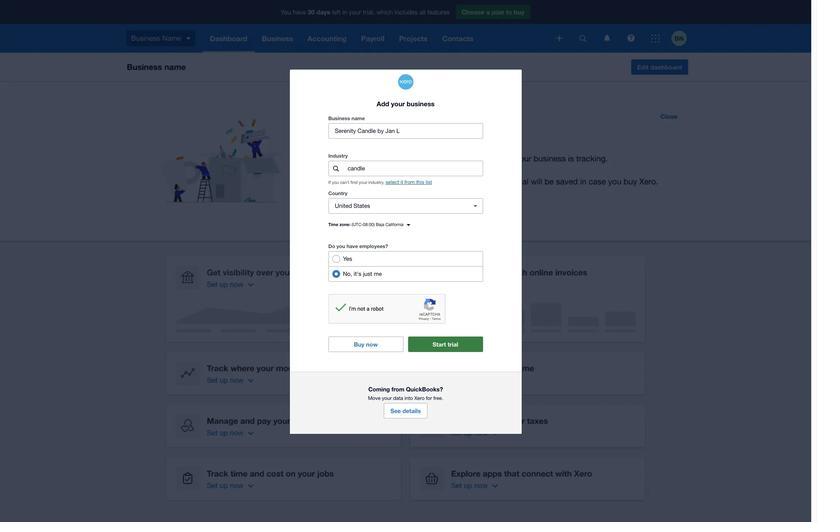 Task type: vqa. For each thing, say whether or not it's contained in the screenshot.
menu
no



Task type: describe. For each thing, give the bounding box(es) containing it.
list
[[426, 180, 432, 185]]

your for can't
[[359, 180, 367, 185]]

08:00)
[[363, 223, 375, 227]]

select it from this list button
[[386, 180, 432, 185]]

data
[[394, 396, 403, 402]]

details
[[403, 408, 421, 415]]

name
[[352, 115, 365, 122]]

california
[[386, 223, 404, 227]]

search icon image
[[333, 166, 339, 172]]

add
[[377, 100, 390, 108]]

country
[[329, 190, 348, 197]]

do you have employees?
[[329, 243, 388, 250]]

select
[[386, 180, 399, 185]]

Industry field
[[347, 161, 483, 176]]

just
[[363, 271, 373, 278]]

it's
[[354, 271, 362, 278]]

business name
[[329, 115, 365, 122]]

find
[[351, 180, 358, 185]]

Country field
[[329, 199, 465, 214]]

me
[[374, 271, 382, 278]]

xero image
[[398, 74, 414, 90]]

see
[[391, 408, 401, 415]]

do
[[329, 243, 335, 250]]

business
[[329, 115, 350, 122]]

now
[[366, 341, 378, 348]]

add your business
[[377, 100, 435, 108]]

employees?
[[360, 243, 388, 250]]

start trial button
[[408, 337, 483, 353]]

business
[[407, 100, 435, 108]]

trial
[[448, 341, 459, 348]]

buy now
[[354, 341, 378, 348]]

no, it's just me
[[343, 271, 382, 278]]

can't
[[340, 180, 350, 185]]



Task type: locate. For each thing, give the bounding box(es) containing it.
it
[[401, 180, 403, 185]]

time
[[329, 222, 339, 227]]

you right do
[[337, 243, 346, 250]]

see details
[[391, 408, 421, 415]]

1 vertical spatial you
[[337, 243, 346, 250]]

your for quickbooks?
[[382, 396, 392, 402]]

move
[[368, 396, 381, 402]]

from
[[405, 180, 415, 185], [392, 386, 405, 393]]

xero
[[415, 396, 425, 402]]

industry
[[329, 153, 348, 159]]

from up data
[[392, 386, 405, 393]]

you for have
[[337, 243, 346, 250]]

have
[[347, 243, 358, 250]]

start
[[433, 341, 446, 348]]

your right find
[[359, 180, 367, 185]]

you
[[332, 180, 339, 185], [337, 243, 346, 250]]

0 vertical spatial from
[[405, 180, 415, 185]]

for
[[426, 396, 432, 402]]

your
[[391, 100, 405, 108], [359, 180, 367, 185], [382, 396, 392, 402]]

buy now button
[[329, 337, 404, 353]]

your left data
[[382, 396, 392, 402]]

0 vertical spatial your
[[391, 100, 405, 108]]

1 vertical spatial from
[[392, 386, 405, 393]]

from inside coming from quickbooks? move your data into xero for free.
[[392, 386, 405, 393]]

you for can't
[[332, 180, 339, 185]]

free.
[[434, 396, 444, 402]]

clear image
[[468, 199, 483, 214]]

0 vertical spatial you
[[332, 180, 339, 185]]

zone:
[[340, 222, 351, 227]]

you inside if you can't find your industry, select it from this list
[[332, 180, 339, 185]]

quickbooks?
[[406, 386, 443, 393]]

your inside if you can't find your industry, select it from this list
[[359, 180, 367, 185]]

if
[[329, 180, 331, 185]]

no,
[[343, 271, 352, 278]]

your inside coming from quickbooks? move your data into xero for free.
[[382, 396, 392, 402]]

into
[[405, 396, 413, 402]]

time zone: (utc-08:00) baja california
[[329, 222, 404, 227]]

(utc-
[[352, 223, 363, 227]]

do you have employees? group
[[329, 252, 483, 282]]

your right the "add" at left
[[391, 100, 405, 108]]

baja
[[376, 223, 385, 227]]

coming
[[369, 386, 390, 393]]

this
[[417, 180, 425, 185]]

buy
[[354, 341, 365, 348]]

from right it
[[405, 180, 415, 185]]

if you can't find your industry, select it from this list
[[329, 180, 432, 185]]

2 vertical spatial your
[[382, 396, 392, 402]]

you right "if"
[[332, 180, 339, 185]]

industry,
[[369, 180, 385, 185]]

yes
[[343, 256, 352, 262]]

coming from quickbooks? move your data into xero for free.
[[368, 386, 444, 402]]

Business name field
[[329, 124, 483, 139]]

start trial
[[433, 341, 459, 348]]

1 vertical spatial your
[[359, 180, 367, 185]]

see details button
[[384, 404, 428, 419]]



